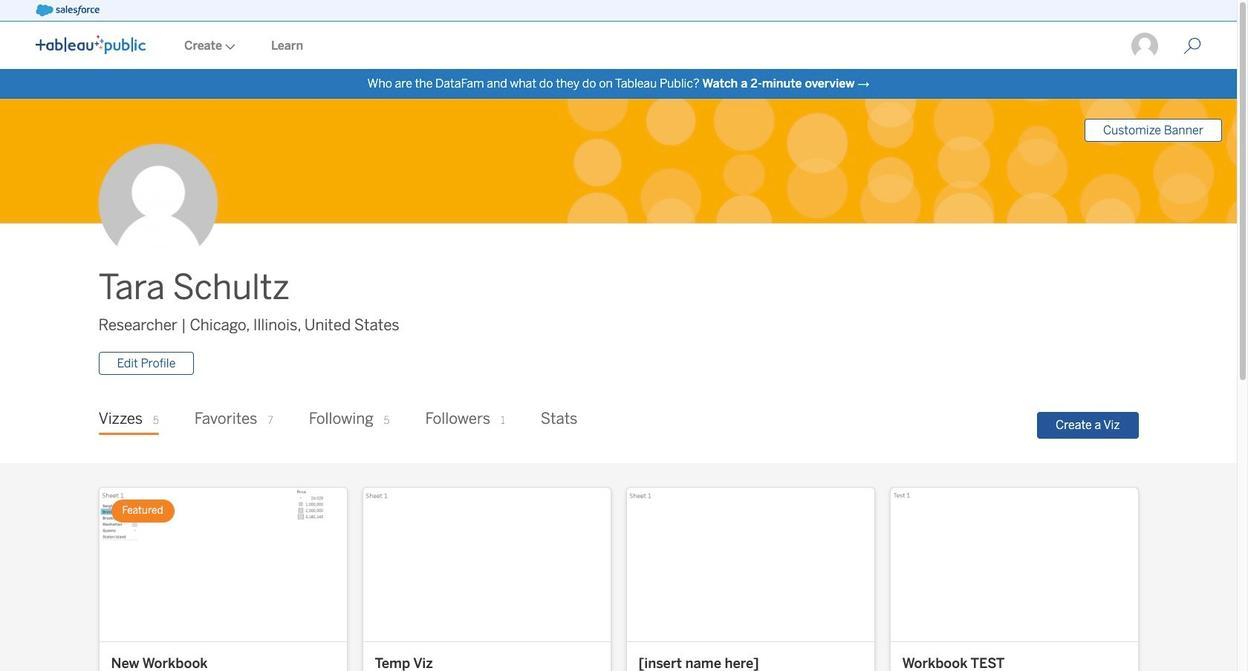 Task type: locate. For each thing, give the bounding box(es) containing it.
2 workbook thumbnail image from the left
[[363, 488, 611, 642]]

create image
[[222, 44, 236, 50]]

workbook thumbnail image
[[99, 488, 347, 642], [363, 488, 611, 642], [627, 488, 874, 642], [891, 488, 1138, 642]]

avatar image
[[98, 144, 217, 263]]

go to search image
[[1166, 37, 1220, 55]]

logo image
[[36, 35, 146, 54]]



Task type: vqa. For each thing, say whether or not it's contained in the screenshot.
SELECTED LANGUAGE element
no



Task type: describe. For each thing, give the bounding box(es) containing it.
1 workbook thumbnail image from the left
[[99, 488, 347, 642]]

4 workbook thumbnail image from the left
[[891, 488, 1138, 642]]

tara.schultz image
[[1130, 31, 1160, 61]]

featured element
[[111, 500, 174, 523]]

salesforce logo image
[[36, 4, 99, 16]]

3 workbook thumbnail image from the left
[[627, 488, 874, 642]]



